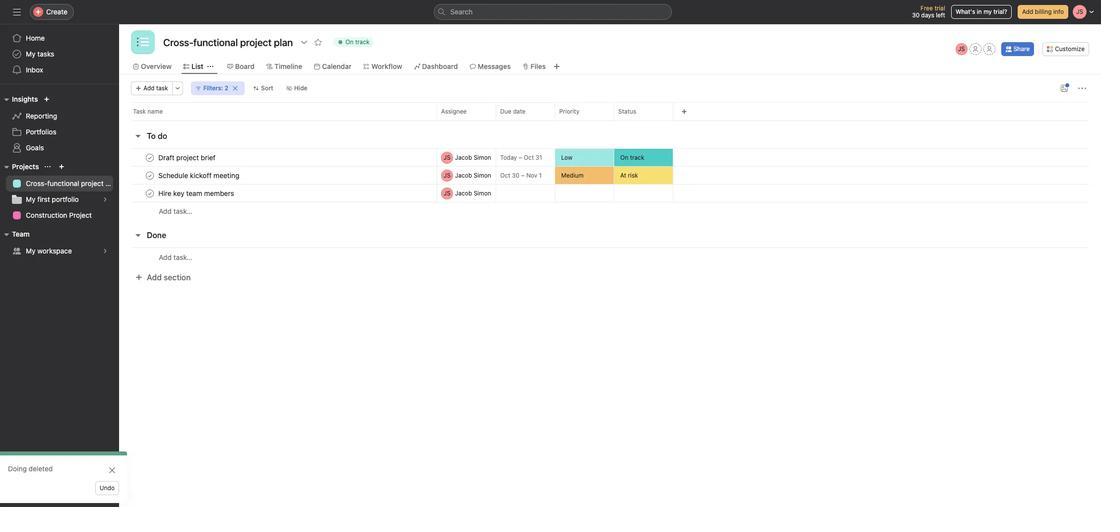 Task type: describe. For each thing, give the bounding box(es) containing it.
functional
[[47, 179, 79, 188]]

my tasks link
[[6, 46, 113, 62]]

due
[[501, 108, 512, 115]]

tasks
[[37, 50, 54, 58]]

my for my first portfolio
[[26, 195, 36, 204]]

close image
[[108, 467, 116, 475]]

my for my workspace
[[26, 247, 36, 255]]

overview
[[141, 62, 172, 71]]

workflow
[[372, 62, 403, 71]]

Schedule kickoff meeting text field
[[156, 171, 243, 180]]

dashboard
[[422, 62, 458, 71]]

track inside dropdown button
[[355, 38, 370, 46]]

board
[[235, 62, 255, 71]]

jacob simon for today
[[455, 154, 491, 161]]

draft project brief cell
[[119, 148, 437, 167]]

completed image for hire key team members 'text field'
[[144, 187, 156, 199]]

search
[[451, 7, 473, 16]]

add task… button inside header to do tree grid
[[159, 206, 193, 217]]

home link
[[6, 30, 113, 46]]

global element
[[0, 24, 119, 84]]

add inside add section button
[[147, 273, 162, 282]]

1
[[539, 172, 542, 179]]

track inside popup button
[[630, 154, 645, 161]]

undo
[[100, 485, 115, 492]]

2 add task… row from the top
[[119, 248, 1102, 267]]

0 horizontal spatial more actions image
[[175, 85, 181, 91]]

on inside dropdown button
[[346, 38, 354, 46]]

hide button
[[282, 81, 312, 95]]

inbox
[[26, 66, 43, 74]]

schedule kickoff meeting cell
[[119, 166, 437, 185]]

date
[[513, 108, 526, 115]]

Draft project brief text field
[[156, 153, 219, 163]]

completed image for schedule kickoff meeting text field
[[144, 170, 156, 181]]

what's in my trial? button
[[952, 5, 1012, 19]]

1 add task… row from the top
[[119, 202, 1102, 220]]

filters: 2 button
[[191, 81, 245, 95]]

on track inside popup button
[[621, 154, 645, 161]]

construction project
[[26, 211, 92, 219]]

see details, my first portfolio image
[[102, 197, 108, 203]]

completed checkbox for hire key team members 'text field'
[[144, 187, 156, 199]]

at
[[621, 172, 627, 179]]

insights element
[[0, 90, 119, 158]]

add task… for add task… button in header to do tree grid
[[159, 207, 193, 216]]

construction
[[26, 211, 67, 219]]

add to starred image
[[314, 38, 322, 46]]

tab actions image
[[207, 64, 213, 70]]

jacob simon for oct
[[455, 172, 491, 179]]

to do
[[147, 132, 167, 141]]

assignee
[[441, 108, 467, 115]]

low
[[562, 154, 573, 161]]

my for my tasks
[[26, 50, 36, 58]]

save options image
[[1061, 84, 1069, 92]]

insights button
[[0, 93, 38, 105]]

today
[[501, 154, 517, 161]]

goals link
[[6, 140, 113, 156]]

Completed checkbox
[[144, 170, 156, 181]]

add for 1st add task… button from the bottom
[[159, 253, 172, 261]]

add billing info
[[1023, 8, 1065, 15]]

customize
[[1056, 45, 1085, 53]]

completed image
[[144, 152, 156, 164]]

to
[[147, 132, 156, 141]]

billing
[[1036, 8, 1052, 15]]

projects button
[[0, 161, 39, 173]]

at risk button
[[615, 167, 673, 184]]

reporting
[[26, 112, 57, 120]]

my
[[984, 8, 993, 15]]

doing deleted
[[8, 465, 53, 473]]

show options image
[[301, 38, 309, 46]]

customize button
[[1043, 42, 1090, 56]]

workspace
[[37, 247, 72, 255]]

project
[[81, 179, 104, 188]]

oct 30 – nov 1
[[501, 172, 542, 179]]

on track inside dropdown button
[[346, 38, 370, 46]]

add for add billing info button
[[1023, 8, 1034, 15]]

sort button
[[249, 81, 278, 95]]

collapse task list for this section image
[[134, 132, 142, 140]]

js button
[[956, 43, 968, 55]]

hide
[[294, 84, 308, 92]]

portfolio
[[52, 195, 79, 204]]

my workspace
[[26, 247, 72, 255]]

what's
[[956, 8, 976, 15]]

files link
[[523, 61, 546, 72]]

construction project link
[[6, 208, 113, 223]]

sort
[[261, 84, 273, 92]]

left
[[937, 11, 946, 19]]

create button
[[30, 4, 74, 20]]

today – oct 31
[[501, 154, 542, 161]]

list
[[192, 62, 203, 71]]

low button
[[556, 149, 614, 166]]

header to do tree grid
[[119, 148, 1102, 220]]

nov
[[527, 172, 538, 179]]

status
[[619, 108, 637, 115]]

filters:
[[203, 84, 223, 92]]

3 jacob simon from the top
[[455, 189, 491, 197]]

inbox link
[[6, 62, 113, 78]]

trial?
[[994, 8, 1008, 15]]

timeline
[[275, 62, 302, 71]]



Task type: vqa. For each thing, say whether or not it's contained in the screenshot.
More section actions image to the right
no



Task type: locate. For each thing, give the bounding box(es) containing it.
0 horizontal spatial oct
[[501, 172, 511, 179]]

completed image inside hire key team members cell
[[144, 187, 156, 199]]

days
[[922, 11, 935, 19]]

1 completed image from the top
[[144, 170, 156, 181]]

my tasks
[[26, 50, 54, 58]]

reporting link
[[6, 108, 113, 124]]

1 vertical spatial oct
[[501, 172, 511, 179]]

my left tasks
[[26, 50, 36, 58]]

workflow link
[[364, 61, 403, 72]]

add task… down hire key team members 'text field'
[[159, 207, 193, 216]]

add up done button on the top of page
[[159, 207, 172, 216]]

in
[[978, 8, 983, 15]]

free
[[921, 4, 934, 12]]

1 jacob from the top
[[455, 154, 472, 161]]

0 vertical spatial on
[[346, 38, 354, 46]]

share
[[1014, 45, 1030, 53]]

more actions image right task
[[175, 85, 181, 91]]

my inside teams element
[[26, 247, 36, 255]]

3 jacob from the top
[[455, 189, 472, 197]]

Hire key team members text field
[[156, 188, 237, 198]]

team
[[12, 230, 30, 238]]

what's in my trial?
[[956, 8, 1008, 15]]

on up calendar
[[346, 38, 354, 46]]

task… for add task… button in header to do tree grid
[[174, 207, 193, 216]]

0 vertical spatial task…
[[174, 207, 193, 216]]

list link
[[184, 61, 203, 72]]

add inside header to do tree grid
[[159, 207, 172, 216]]

0 vertical spatial track
[[355, 38, 370, 46]]

on track up calendar
[[346, 38, 370, 46]]

trial
[[935, 4, 946, 12]]

1 horizontal spatial more actions image
[[1079, 84, 1087, 92]]

add section button
[[131, 269, 195, 287]]

free trial 30 days left
[[913, 4, 946, 19]]

hire key team members cell
[[119, 184, 437, 203]]

undo button
[[95, 482, 119, 496]]

0 vertical spatial on track
[[346, 38, 370, 46]]

2 vertical spatial jacob
[[455, 189, 472, 197]]

31
[[536, 154, 542, 161]]

on track
[[346, 38, 370, 46], [621, 154, 645, 161]]

None text field
[[161, 33, 296, 51]]

collapse task list for this section image
[[134, 231, 142, 239]]

my down the team
[[26, 247, 36, 255]]

js
[[959, 45, 966, 53], [444, 154, 451, 161], [444, 172, 451, 179], [444, 189, 451, 197]]

create
[[46, 7, 68, 16]]

completed checkbox inside hire key team members cell
[[144, 187, 156, 199]]

messages
[[478, 62, 511, 71]]

track up risk
[[630, 154, 645, 161]]

2 jacob simon from the top
[[455, 172, 491, 179]]

2 add task… from the top
[[159, 253, 193, 261]]

0 vertical spatial simon
[[474, 154, 491, 161]]

add task… button
[[159, 206, 193, 217], [159, 252, 193, 263]]

add task… button down hire key team members 'text field'
[[159, 206, 193, 217]]

section
[[164, 273, 191, 282]]

0 vertical spatial add task…
[[159, 207, 193, 216]]

task…
[[174, 207, 193, 216], [174, 253, 193, 261]]

projects element
[[0, 158, 119, 225]]

2 completed image from the top
[[144, 187, 156, 199]]

30 inside free trial 30 days left
[[913, 11, 920, 19]]

30
[[913, 11, 920, 19], [512, 172, 520, 179]]

team button
[[0, 228, 30, 240]]

– left nov
[[522, 172, 525, 179]]

list image
[[137, 36, 149, 48]]

1 vertical spatial completed image
[[144, 187, 156, 199]]

add task… row
[[119, 202, 1102, 220], [119, 248, 1102, 267]]

1 horizontal spatial on
[[621, 154, 629, 161]]

my inside global "element"
[[26, 50, 36, 58]]

jacob for oct 30 – nov 1
[[455, 172, 472, 179]]

add task… inside header to do tree grid
[[159, 207, 193, 216]]

timeline link
[[267, 61, 302, 72]]

completed checkbox up completed checkbox
[[144, 152, 156, 164]]

oct
[[524, 154, 534, 161], [501, 172, 511, 179]]

my workspace link
[[6, 243, 113, 259]]

1 add task… button from the top
[[159, 206, 193, 217]]

cross-functional project plan link
[[6, 176, 119, 192]]

on track button
[[615, 149, 673, 166]]

teams element
[[0, 225, 119, 261]]

task
[[133, 108, 146, 115]]

js for schedule kickoff meeting cell
[[444, 172, 451, 179]]

completed checkbox for 'draft project brief' text field
[[144, 152, 156, 164]]

track up workflow link
[[355, 38, 370, 46]]

show options, current sort, top image
[[45, 164, 51, 170]]

more actions image right save options icon
[[1079, 84, 1087, 92]]

2 add task… button from the top
[[159, 252, 193, 263]]

0 vertical spatial completed checkbox
[[144, 152, 156, 164]]

task… up section
[[174, 253, 193, 261]]

Completed checkbox
[[144, 152, 156, 164], [144, 187, 156, 199]]

0 vertical spatial add task… row
[[119, 202, 1102, 220]]

see details, my workspace image
[[102, 248, 108, 254]]

0 vertical spatial 30
[[913, 11, 920, 19]]

0 vertical spatial jacob
[[455, 154, 472, 161]]

add tab image
[[553, 63, 561, 71]]

task… down hire key team members 'text field'
[[174, 207, 193, 216]]

1 vertical spatial my
[[26, 195, 36, 204]]

completed image inside schedule kickoff meeting cell
[[144, 170, 156, 181]]

1 vertical spatial track
[[630, 154, 645, 161]]

cross-functional project plan
[[26, 179, 119, 188]]

row containing task name
[[119, 102, 1102, 121]]

my first portfolio
[[26, 195, 79, 204]]

1 vertical spatial 30
[[512, 172, 520, 179]]

task… for 1st add task… button from the bottom
[[174, 253, 193, 261]]

dashboard link
[[414, 61, 458, 72]]

oct left 31
[[524, 154, 534, 161]]

project
[[69, 211, 92, 219]]

on inside popup button
[[621, 154, 629, 161]]

more actions image
[[1079, 84, 1087, 92], [175, 85, 181, 91]]

completed image down completed icon
[[144, 170, 156, 181]]

add field image
[[682, 109, 688, 115]]

medium
[[562, 172, 584, 179]]

1 vertical spatial add task…
[[159, 253, 193, 261]]

search button
[[434, 4, 672, 20]]

add task… button up section
[[159, 252, 193, 263]]

0 vertical spatial –
[[519, 154, 522, 161]]

search list box
[[434, 4, 672, 20]]

plan
[[105, 179, 119, 188]]

0 horizontal spatial 30
[[512, 172, 520, 179]]

my left first
[[26, 195, 36, 204]]

1 vertical spatial on
[[621, 154, 629, 161]]

goals
[[26, 144, 44, 152]]

add task… up section
[[159, 253, 193, 261]]

30 left days
[[913, 11, 920, 19]]

1 vertical spatial task…
[[174, 253, 193, 261]]

jacob simon
[[455, 154, 491, 161], [455, 172, 491, 179], [455, 189, 491, 197]]

1 vertical spatial jacob
[[455, 172, 472, 179]]

add
[[1023, 8, 1034, 15], [144, 84, 155, 92], [159, 207, 172, 216], [159, 253, 172, 261], [147, 273, 162, 282]]

1 add task… from the top
[[159, 207, 193, 216]]

0 vertical spatial oct
[[524, 154, 534, 161]]

add billing info button
[[1018, 5, 1069, 19]]

1 simon from the top
[[474, 154, 491, 161]]

on
[[346, 38, 354, 46], [621, 154, 629, 161]]

2 vertical spatial jacob simon
[[455, 189, 491, 197]]

task name
[[133, 108, 163, 115]]

jacob
[[455, 154, 472, 161], [455, 172, 472, 179], [455, 189, 472, 197]]

0 vertical spatial completed image
[[144, 170, 156, 181]]

on up 'at'
[[621, 154, 629, 161]]

simon for today
[[474, 154, 491, 161]]

1 vertical spatial on track
[[621, 154, 645, 161]]

hide sidebar image
[[13, 8, 21, 16]]

board link
[[227, 61, 255, 72]]

0 horizontal spatial track
[[355, 38, 370, 46]]

info
[[1054, 8, 1065, 15]]

completed image down completed checkbox
[[144, 187, 156, 199]]

deleted
[[29, 465, 53, 473]]

2 task… from the top
[[174, 253, 193, 261]]

2 simon from the top
[[474, 172, 491, 179]]

1 my from the top
[[26, 50, 36, 58]]

home
[[26, 34, 45, 42]]

done
[[147, 231, 166, 240]]

0 vertical spatial jacob simon
[[455, 154, 491, 161]]

2 jacob from the top
[[455, 172, 472, 179]]

1 vertical spatial add task… row
[[119, 248, 1102, 267]]

completed image
[[144, 170, 156, 181], [144, 187, 156, 199]]

add task
[[144, 84, 168, 92]]

js for draft project brief cell
[[444, 154, 451, 161]]

1 jacob simon from the top
[[455, 154, 491, 161]]

files
[[531, 62, 546, 71]]

jacob for today – oct 31
[[455, 154, 472, 161]]

priority
[[560, 108, 580, 115]]

calendar link
[[314, 61, 352, 72]]

add task… for 1st add task… button from the bottom
[[159, 253, 193, 261]]

risk
[[628, 172, 638, 179]]

1 horizontal spatial oct
[[524, 154, 534, 161]]

1 horizontal spatial on track
[[621, 154, 645, 161]]

add up add section button
[[159, 253, 172, 261]]

add inside add billing info button
[[1023, 8, 1034, 15]]

1 vertical spatial –
[[522, 172, 525, 179]]

due date
[[501, 108, 526, 115]]

2 vertical spatial my
[[26, 247, 36, 255]]

1 vertical spatial simon
[[474, 172, 491, 179]]

messages link
[[470, 61, 511, 72]]

new image
[[44, 96, 50, 102]]

completed checkbox inside draft project brief cell
[[144, 152, 156, 164]]

clear image
[[232, 85, 238, 91]]

name
[[148, 108, 163, 115]]

completed checkbox down completed checkbox
[[144, 187, 156, 199]]

at risk
[[621, 172, 638, 179]]

add left task
[[144, 84, 155, 92]]

2 my from the top
[[26, 195, 36, 204]]

calendar
[[322, 62, 352, 71]]

on track button
[[329, 35, 378, 49]]

– right today
[[519, 154, 522, 161]]

2 vertical spatial simon
[[474, 189, 491, 197]]

new project or portfolio image
[[59, 164, 65, 170]]

1 completed checkbox from the top
[[144, 152, 156, 164]]

3 simon from the top
[[474, 189, 491, 197]]

0 vertical spatial add task… button
[[159, 206, 193, 217]]

2 completed checkbox from the top
[[144, 187, 156, 199]]

add left billing
[[1023, 8, 1034, 15]]

30 inside header to do tree grid
[[512, 172, 520, 179]]

3 my from the top
[[26, 247, 36, 255]]

js for hire key team members cell
[[444, 189, 451, 197]]

0 vertical spatial my
[[26, 50, 36, 58]]

filters: 2
[[203, 84, 228, 92]]

1 vertical spatial jacob simon
[[455, 172, 491, 179]]

1 horizontal spatial track
[[630, 154, 645, 161]]

my inside projects element
[[26, 195, 36, 204]]

js inside button
[[959, 45, 966, 53]]

task… inside header to do tree grid
[[174, 207, 193, 216]]

row
[[119, 102, 1102, 121], [131, 120, 1090, 121], [119, 148, 1102, 167], [119, 166, 1102, 185], [119, 184, 1102, 203]]

1 vertical spatial add task… button
[[159, 252, 193, 263]]

oct down today
[[501, 172, 511, 179]]

1 task… from the top
[[174, 207, 193, 216]]

0 horizontal spatial on
[[346, 38, 354, 46]]

task
[[156, 84, 168, 92]]

on track up risk
[[621, 154, 645, 161]]

0 horizontal spatial on track
[[346, 38, 370, 46]]

1 horizontal spatial 30
[[913, 11, 920, 19]]

portfolios
[[26, 128, 56, 136]]

30 left nov
[[512, 172, 520, 179]]

add task button
[[131, 81, 173, 95]]

add for add task… button in header to do tree grid
[[159, 207, 172, 216]]

done button
[[147, 226, 166, 244]]

add left section
[[147, 273, 162, 282]]

insights
[[12, 95, 38, 103]]

simon for oct 30
[[474, 172, 491, 179]]

1 vertical spatial completed checkbox
[[144, 187, 156, 199]]

add inside add task button
[[144, 84, 155, 92]]



